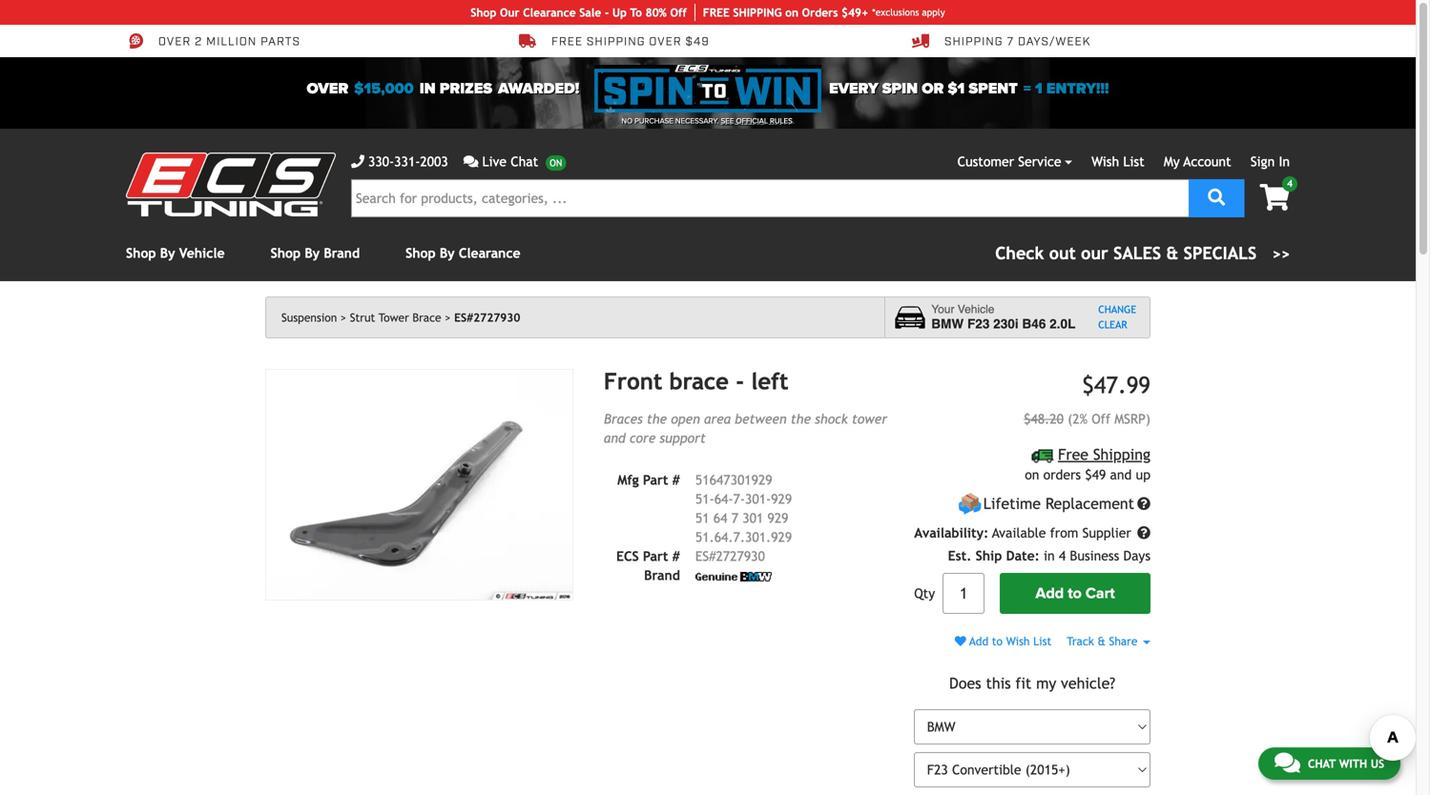 Task type: describe. For each thing, give the bounding box(es) containing it.
ecs tuning image
[[126, 153, 336, 217]]

47.99
[[1094, 372, 1151, 399]]

f23
[[968, 317, 990, 332]]

with
[[1340, 758, 1368, 771]]

0 vertical spatial on
[[786, 6, 799, 19]]

braces the open area between the shock tower and core support
[[604, 412, 888, 446]]

ecs
[[617, 549, 639, 564]]

track
[[1067, 635, 1094, 649]]

your vehicle bmw f23 230i b46 2.0l
[[932, 303, 1076, 332]]

to for wish
[[992, 635, 1003, 649]]

by for vehicle
[[160, 246, 175, 261]]

1 vertical spatial 4
[[1059, 549, 1066, 564]]

1
[[1036, 80, 1043, 98]]

over
[[649, 34, 682, 49]]

your
[[932, 303, 955, 317]]

by for clearance
[[440, 246, 455, 261]]

this product is lifetime replacement eligible image
[[958, 493, 982, 516]]

wish list
[[1092, 154, 1145, 169]]

on inside free shipping on orders $49 and up
[[1025, 468, 1040, 483]]

entry!!!
[[1047, 80, 1109, 98]]

between
[[735, 412, 787, 427]]

$1
[[948, 80, 965, 98]]

sales & specials
[[1114, 243, 1257, 263]]

1 part from the top
[[643, 473, 668, 488]]

0 vertical spatial in
[[420, 80, 436, 98]]

51647301929 51-64-7-301-929 51 64 7 301 929 51.64.7.301.929 ecs part #
[[617, 473, 792, 564]]

free shipping on orders $49 and up
[[1025, 446, 1151, 483]]

brace
[[413, 311, 441, 324]]

replacement
[[1046, 496, 1135, 513]]

by for brand
[[305, 246, 320, 261]]

suspension link
[[282, 311, 347, 324]]

specials
[[1184, 243, 1257, 263]]

0 horizontal spatial list
[[1034, 635, 1052, 649]]

wish list link
[[1092, 154, 1145, 169]]

clear link
[[1099, 318, 1137, 333]]

2727930
[[716, 549, 765, 564]]

support
[[660, 431, 706, 446]]

2003
[[420, 154, 448, 169]]

es#2727930 - 51647301929 - front brace - left - braces the open area between the shock tower and core support - genuine bmw - bmw image
[[265, 369, 573, 601]]

our
[[500, 6, 520, 19]]

does this fit my vehicle?
[[950, 675, 1116, 693]]

0 vertical spatial list
[[1124, 154, 1145, 169]]

to
[[630, 6, 642, 19]]

off
[[1092, 412, 1111, 427]]

availability:
[[914, 526, 989, 541]]

front
[[604, 368, 663, 395]]

add for add to cart
[[1036, 585, 1064, 603]]

every
[[829, 80, 879, 98]]

ship
[[733, 6, 757, 19]]

shop by brand link
[[271, 246, 360, 261]]

1 # from the top
[[673, 473, 680, 488]]

*exclusions apply link
[[872, 5, 945, 20]]

Search text field
[[351, 179, 1189, 218]]

over 2 million parts link
[[126, 32, 301, 50]]

51-
[[696, 492, 715, 507]]

929
[[771, 492, 792, 507]]

$49 inside free shipping on orders $49 and up
[[1085, 468, 1106, 483]]

shop for shop our clearance sale - up to 80% off
[[471, 6, 497, 19]]

b46
[[1023, 317, 1046, 332]]

fit
[[1016, 675, 1032, 693]]

apply
[[922, 7, 945, 18]]

4 link
[[1245, 177, 1298, 213]]

track & share
[[1067, 635, 1141, 649]]

1 the from the left
[[647, 412, 667, 427]]

(2%
[[1068, 412, 1088, 427]]

free ship ping on orders $49+ *exclusions apply
[[703, 6, 945, 19]]

from
[[1050, 526, 1079, 541]]

shop for shop by vehicle
[[126, 246, 156, 261]]

necessary.
[[676, 116, 719, 126]]

es#2727930
[[454, 311, 520, 324]]

in
[[1279, 154, 1290, 169]]

change
[[1099, 304, 1137, 316]]

shop by vehicle
[[126, 246, 225, 261]]

up
[[613, 6, 627, 19]]

330-331-2003
[[368, 154, 448, 169]]

shop for shop by clearance
[[406, 246, 436, 261]]

& for sales
[[1167, 243, 1179, 263]]

2 the from the left
[[791, 412, 811, 427]]

see
[[721, 116, 734, 126]]

clear
[[1099, 319, 1128, 331]]

over for over 2 million parts
[[158, 34, 191, 49]]

business
[[1070, 549, 1120, 564]]

7-
[[733, 492, 745, 507]]

0 horizontal spatial vehicle
[[179, 246, 225, 261]]

my
[[1164, 154, 1180, 169]]

availability: available from supplier
[[914, 526, 1136, 541]]

free
[[703, 6, 730, 19]]

official
[[736, 116, 768, 126]]

1 horizontal spatial wish
[[1092, 154, 1120, 169]]

account
[[1184, 154, 1232, 169]]

1 horizontal spatial 4
[[1287, 178, 1293, 189]]

left
[[751, 368, 789, 395]]

phone image
[[351, 155, 365, 168]]

share
[[1109, 635, 1138, 649]]

shop our clearance sale - up to 80% off
[[471, 6, 687, 19]]

see official rules link
[[721, 115, 793, 127]]

free for shipping
[[1058, 446, 1089, 464]]

1 vertical spatial wish
[[1006, 635, 1030, 649]]

live chat link
[[464, 152, 566, 172]]

up
[[1136, 468, 1151, 483]]

suspension
[[282, 311, 337, 324]]



Task type: vqa. For each thing, say whether or not it's contained in the screenshot.
Shop By Brand Link
yes



Task type: locate. For each thing, give the bounding box(es) containing it.
clearance up es#2727930 in the top of the page
[[459, 246, 521, 261]]

sale
[[580, 6, 601, 19]]

&
[[1167, 243, 1179, 263], [1098, 635, 1106, 649]]

mfg
[[618, 473, 639, 488]]

part right ecs
[[643, 549, 668, 564]]

service
[[1019, 154, 1062, 169]]

$49 right "over" in the top left of the page
[[686, 34, 710, 49]]

# down support
[[673, 473, 680, 488]]

list left the my on the right of page
[[1124, 154, 1145, 169]]

0 vertical spatial vehicle
[[179, 246, 225, 261]]

& for track
[[1098, 635, 1106, 649]]

0 vertical spatial -
[[605, 6, 609, 19]]

$15,000
[[354, 80, 414, 98]]

vehicle up f23
[[958, 303, 995, 317]]

1 horizontal spatial list
[[1124, 154, 1145, 169]]

1 vertical spatial to
[[992, 635, 1003, 649]]

part right mfg at bottom left
[[643, 473, 668, 488]]

1 vertical spatial -
[[736, 368, 744, 395]]

1 vertical spatial in
[[1044, 549, 1055, 564]]

clearance for by
[[459, 246, 521, 261]]

core
[[630, 431, 656, 446]]

part
[[643, 473, 668, 488], [643, 549, 668, 564]]

1 vertical spatial #
[[673, 549, 680, 564]]

0 horizontal spatial wish
[[1006, 635, 1030, 649]]

shop for shop by brand
[[271, 246, 301, 261]]

0 vertical spatial chat
[[511, 154, 538, 169]]

question circle image
[[1138, 498, 1151, 511]]

ship
[[976, 549, 1002, 564]]

1 vertical spatial shipping
[[1094, 446, 1151, 464]]

my account link
[[1164, 154, 1232, 169]]

us
[[1371, 758, 1385, 771]]

rules
[[770, 116, 793, 126]]

clearance
[[523, 6, 576, 19], [459, 246, 521, 261]]

wish right service
[[1092, 154, 1120, 169]]

230i
[[994, 317, 1019, 332]]

every spin or $1 spent = 1 entry!!!
[[829, 80, 1109, 98]]

open
[[671, 412, 700, 427]]

0 horizontal spatial $49
[[686, 34, 710, 49]]

braces
[[604, 412, 643, 427]]

2 horizontal spatial by
[[440, 246, 455, 261]]

51647301929
[[696, 473, 773, 488]]

0 horizontal spatial the
[[647, 412, 667, 427]]

0 horizontal spatial by
[[160, 246, 175, 261]]

# inside 51647301929 51-64-7-301-929 51 64 7 301 929 51.64.7.301.929 ecs part #
[[673, 549, 680, 564]]

chat left with
[[1308, 758, 1336, 771]]

brand inside es# 2727930 brand
[[644, 568, 680, 584]]

vehicle inside your vehicle bmw f23 230i b46 2.0l
[[958, 303, 995, 317]]

free down shop our clearance sale - up to 80% off
[[552, 34, 583, 49]]

# left es#
[[673, 549, 680, 564]]

2 # from the top
[[673, 549, 680, 564]]

0 vertical spatial free
[[552, 34, 583, 49]]

0 horizontal spatial over
[[158, 34, 191, 49]]

1 vertical spatial free
[[1058, 446, 1089, 464]]

1 horizontal spatial and
[[1110, 468, 1132, 483]]

shipping inside free shipping on orders $49 and up
[[1094, 446, 1151, 464]]

days/week
[[1018, 34, 1091, 49]]

spin
[[883, 80, 918, 98]]

and down "braces" at the left of page
[[604, 431, 626, 446]]

sign
[[1251, 154, 1275, 169]]

cart
[[1086, 585, 1115, 603]]

to right the heart icon
[[992, 635, 1003, 649]]

- left left
[[736, 368, 744, 395]]

clearance right our
[[523, 6, 576, 19]]

part inside 51647301929 51-64-7-301-929 51 64 7 301 929 51.64.7.301.929 ecs part #
[[643, 549, 668, 564]]

brand for es# 2727930 brand
[[644, 568, 680, 584]]

my
[[1036, 675, 1057, 693]]

1 vertical spatial vehicle
[[958, 303, 995, 317]]

free inside free shipping on orders $49 and up
[[1058, 446, 1089, 464]]

add to cart button
[[1000, 574, 1151, 615]]

list left track
[[1034, 635, 1052, 649]]

parts
[[261, 34, 301, 49]]

over 2 million parts
[[158, 34, 301, 49]]

0 vertical spatial clearance
[[523, 6, 576, 19]]

my account
[[1164, 154, 1232, 169]]

and inside free shipping on orders $49 and up
[[1110, 468, 1132, 483]]

0 horizontal spatial free
[[552, 34, 583, 49]]

question circle image
[[1138, 527, 1151, 540]]

heart image
[[955, 636, 967, 648]]

#
[[673, 473, 680, 488], [673, 549, 680, 564]]

0 horizontal spatial -
[[605, 6, 609, 19]]

add to wish list link
[[955, 635, 1052, 649]]

vehicle down "ecs tuning" image
[[179, 246, 225, 261]]

free up orders
[[1058, 446, 1089, 464]]

2 by from the left
[[305, 246, 320, 261]]

search image
[[1208, 189, 1226, 206]]

million
[[206, 34, 257, 49]]

brand down 51647301929 51-64-7-301-929 51 64 7 301 929 51.64.7.301.929 ecs part #
[[644, 568, 680, 584]]

3 by from the left
[[440, 246, 455, 261]]

the left shock
[[791, 412, 811, 427]]

no
[[622, 116, 633, 126]]

est.
[[948, 549, 972, 564]]

=
[[1024, 80, 1032, 98]]

shipping
[[587, 34, 646, 49]]

by up brace
[[440, 246, 455, 261]]

add to cart
[[1036, 585, 1115, 603]]

add right the heart icon
[[970, 635, 989, 649]]

7
[[1007, 34, 1015, 49]]

& right track
[[1098, 635, 1106, 649]]

strut tower brace
[[350, 311, 441, 324]]

est. ship date: in 4 business days
[[948, 549, 1151, 564]]

0 vertical spatial part
[[643, 473, 668, 488]]

chat right "live"
[[511, 154, 538, 169]]

1 vertical spatial over
[[307, 80, 349, 98]]

1 horizontal spatial by
[[305, 246, 320, 261]]

1 horizontal spatial over
[[307, 80, 349, 98]]

add down est. ship date: in 4 business days
[[1036, 585, 1064, 603]]

0 vertical spatial to
[[1068, 585, 1082, 603]]

1 horizontal spatial vehicle
[[958, 303, 995, 317]]

orders
[[802, 6, 838, 19]]

add inside add to cart button
[[1036, 585, 1064, 603]]

1 vertical spatial clearance
[[459, 246, 521, 261]]

& right sales
[[1167, 243, 1179, 263]]

purchase
[[635, 116, 674, 126]]

0 vertical spatial wish
[[1092, 154, 1120, 169]]

brand up strut
[[324, 246, 360, 261]]

1 horizontal spatial brand
[[644, 568, 680, 584]]

the
[[647, 412, 667, 427], [791, 412, 811, 427]]

free shipping over $49 link
[[519, 32, 710, 50]]

0 vertical spatial and
[[604, 431, 626, 446]]

wish up fit
[[1006, 635, 1030, 649]]

0 horizontal spatial 4
[[1059, 549, 1066, 564]]

free shipping over $49
[[552, 34, 710, 49]]

None text field
[[943, 574, 985, 615]]

front brace - left
[[604, 368, 789, 395]]

0 horizontal spatial add
[[970, 635, 989, 649]]

0 horizontal spatial &
[[1098, 635, 1106, 649]]

0 horizontal spatial brand
[[324, 246, 360, 261]]

shop our clearance sale - up to 80% off link
[[471, 4, 696, 21]]

strut tower brace link
[[350, 311, 451, 324]]

0 vertical spatial over
[[158, 34, 191, 49]]

the up core
[[647, 412, 667, 427]]

*exclusions
[[872, 7, 919, 18]]

2
[[195, 34, 203, 49]]

genuine bmw image
[[696, 572, 772, 582]]

51.64.7.301.929
[[696, 530, 792, 545]]

ping
[[757, 6, 782, 19]]

1 horizontal spatial -
[[736, 368, 744, 395]]

0 horizontal spatial and
[[604, 431, 626, 446]]

shipping 7 days/week
[[945, 34, 1091, 49]]

sign in link
[[1251, 154, 1290, 169]]

tower
[[379, 311, 409, 324]]

1 horizontal spatial on
[[1025, 468, 1040, 483]]

mfg part #
[[618, 473, 680, 488]]

1 vertical spatial chat
[[1308, 758, 1336, 771]]

0 vertical spatial add
[[1036, 585, 1064, 603]]

0 horizontal spatial clearance
[[459, 246, 521, 261]]

change link
[[1099, 302, 1137, 318]]

shipping left 7
[[945, 34, 1004, 49]]

comments image
[[464, 155, 479, 168]]

in right date:
[[1044, 549, 1055, 564]]

sales & specials link
[[996, 241, 1290, 266]]

by down "ecs tuning" image
[[160, 246, 175, 261]]

1 horizontal spatial $49
[[1085, 468, 1106, 483]]

shop
[[471, 6, 497, 19], [126, 246, 156, 261], [271, 246, 301, 261], [406, 246, 436, 261]]

shop by brand
[[271, 246, 360, 261]]

brace
[[670, 368, 729, 395]]

sign in
[[1251, 154, 1290, 169]]

4 down "from"
[[1059, 549, 1066, 564]]

and left the up at the bottom right of page
[[1110, 468, 1132, 483]]

1 vertical spatial add
[[970, 635, 989, 649]]

shipping up the up at the bottom right of page
[[1094, 446, 1151, 464]]

4 down the in
[[1287, 178, 1293, 189]]

1 vertical spatial $49
[[1085, 468, 1106, 483]]

does
[[950, 675, 982, 693]]

0 horizontal spatial shipping
[[945, 34, 1004, 49]]

- left up
[[605, 6, 609, 19]]

to for cart
[[1068, 585, 1082, 603]]

.
[[793, 116, 795, 126]]

1 vertical spatial &
[[1098, 635, 1106, 649]]

change clear
[[1099, 304, 1137, 331]]

es# 2727930 brand
[[644, 549, 765, 584]]

1 horizontal spatial shipping
[[1094, 446, 1151, 464]]

ecs tuning 'spin to win' contest logo image
[[594, 65, 822, 113]]

chat with us link
[[1259, 748, 1401, 781]]

clearance for our
[[523, 6, 576, 19]]

shop by clearance
[[406, 246, 521, 261]]

1 vertical spatial and
[[1110, 468, 1132, 483]]

0 vertical spatial shipping
[[945, 34, 1004, 49]]

free shipping image
[[1032, 450, 1054, 463]]

sales
[[1114, 243, 1162, 263]]

0 vertical spatial $49
[[686, 34, 710, 49]]

vehicle?
[[1061, 675, 1116, 693]]

by up suspension link
[[305, 246, 320, 261]]

strut
[[350, 311, 375, 324]]

0 vertical spatial 4
[[1287, 178, 1293, 189]]

1 horizontal spatial &
[[1167, 243, 1179, 263]]

1 horizontal spatial the
[[791, 412, 811, 427]]

date:
[[1006, 549, 1040, 564]]

0 horizontal spatial on
[[786, 6, 799, 19]]

lifetime replacement
[[984, 496, 1135, 513]]

1 horizontal spatial to
[[1068, 585, 1082, 603]]

1 vertical spatial part
[[643, 549, 668, 564]]

2 part from the top
[[643, 549, 668, 564]]

prizes
[[440, 80, 493, 98]]

over left $15,000 at the left of the page
[[307, 80, 349, 98]]

0 vertical spatial brand
[[324, 246, 360, 261]]

1 vertical spatial on
[[1025, 468, 1040, 483]]

1 horizontal spatial clearance
[[523, 6, 576, 19]]

add for add to wish list
[[970, 635, 989, 649]]

0 vertical spatial &
[[1167, 243, 1179, 263]]

area
[[704, 412, 731, 427]]

shipping 7 days/week link
[[912, 32, 1091, 50]]

over for over $15,000 in prizes
[[307, 80, 349, 98]]

and inside braces the open area between the shock tower and core support
[[604, 431, 626, 446]]

qty
[[914, 587, 935, 602]]

1 horizontal spatial chat
[[1308, 758, 1336, 771]]

shipping inside "link"
[[945, 34, 1004, 49]]

add to wish list
[[967, 635, 1052, 649]]

in left prizes
[[420, 80, 436, 98]]

comments image
[[1275, 752, 1301, 775]]

shipping
[[945, 34, 1004, 49], [1094, 446, 1151, 464]]

$49 up replacement
[[1085, 468, 1106, 483]]

shock
[[815, 412, 848, 427]]

over $15,000 in prizes
[[307, 80, 493, 98]]

to inside button
[[1068, 585, 1082, 603]]

0 horizontal spatial to
[[992, 635, 1003, 649]]

brand for shop by brand
[[324, 246, 360, 261]]

over left 2
[[158, 34, 191, 49]]

shopping cart image
[[1260, 184, 1290, 211]]

to left cart
[[1068, 585, 1082, 603]]

free for shipping
[[552, 34, 583, 49]]

1 by from the left
[[160, 246, 175, 261]]

es#
[[696, 549, 716, 564]]

on down "free shipping" image
[[1025, 468, 1040, 483]]

customer service
[[958, 154, 1062, 169]]

0 horizontal spatial chat
[[511, 154, 538, 169]]

1 vertical spatial list
[[1034, 635, 1052, 649]]

1 vertical spatial brand
[[644, 568, 680, 584]]

$49+
[[842, 6, 869, 19]]

1 horizontal spatial add
[[1036, 585, 1064, 603]]

1 horizontal spatial in
[[1044, 549, 1055, 564]]

0 vertical spatial #
[[673, 473, 680, 488]]

brand
[[324, 246, 360, 261], [644, 568, 680, 584]]

0 horizontal spatial in
[[420, 80, 436, 98]]

on right ping
[[786, 6, 799, 19]]

1 horizontal spatial free
[[1058, 446, 1089, 464]]

shop by clearance link
[[406, 246, 521, 261]]



